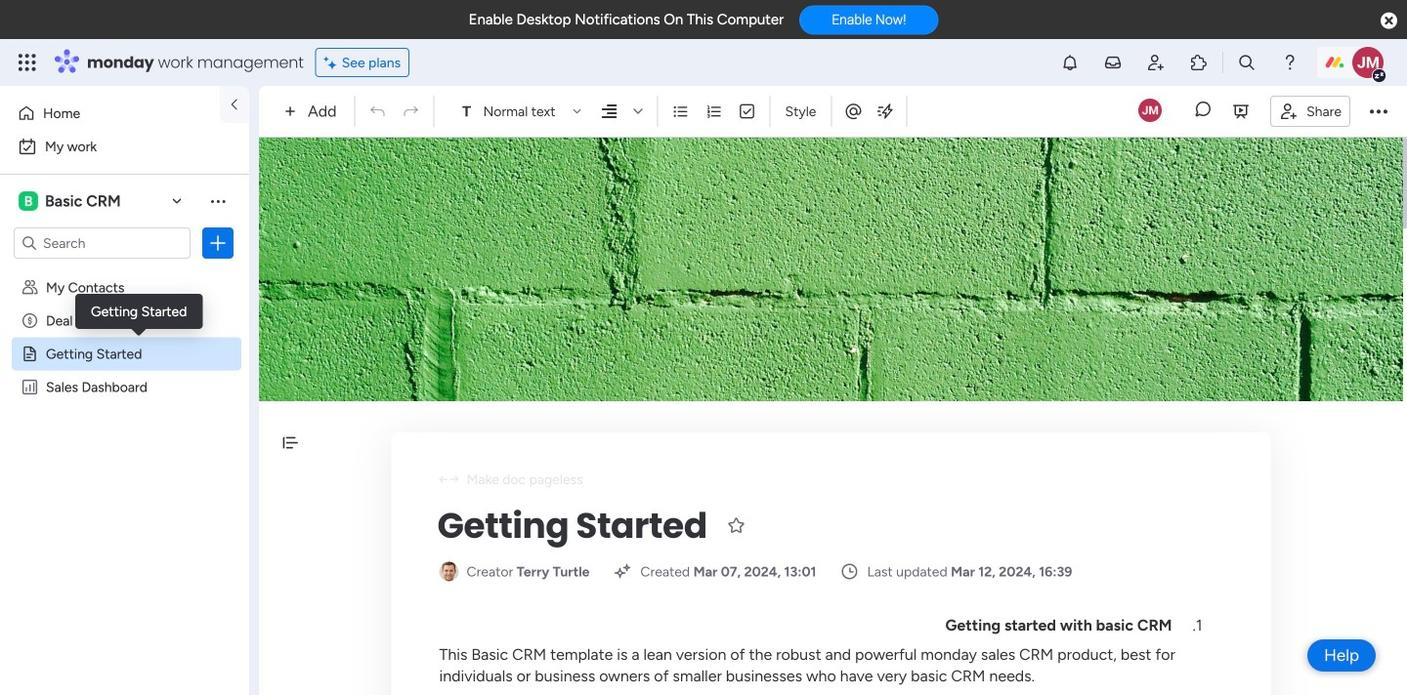 Task type: describe. For each thing, give the bounding box(es) containing it.
mention image
[[844, 101, 863, 121]]

workspace options image
[[208, 191, 228, 211]]

dynamic values image
[[875, 102, 895, 121]]

v2 ellipsis image
[[1370, 99, 1388, 124]]

1 vertical spatial option
[[12, 131, 237, 162]]

select product image
[[18, 53, 37, 72]]

workspace image
[[19, 191, 38, 212]]

menu image
[[362, 647, 376, 663]]

invite members image
[[1146, 53, 1166, 72]]

checklist image
[[738, 103, 756, 120]]

public dashboard image
[[21, 378, 39, 397]]

update feed image
[[1103, 53, 1123, 72]]



Task type: locate. For each thing, give the bounding box(es) containing it.
add to favorites image
[[727, 516, 746, 535]]

0 vertical spatial option
[[12, 98, 208, 129]]

option
[[12, 98, 208, 129], [12, 131, 237, 162], [0, 270, 249, 274]]

2 vertical spatial option
[[0, 270, 249, 274]]

list box
[[0, 267, 249, 668]]

Search in workspace field
[[41, 232, 163, 255]]

see plans image
[[324, 52, 342, 74]]

help image
[[1280, 53, 1300, 72]]

numbered list image
[[705, 103, 723, 120]]

public board image
[[21, 345, 39, 364]]

board activity image
[[1138, 98, 1162, 122]]

jeremy miller image
[[1352, 47, 1384, 78]]

bulleted list image
[[672, 103, 689, 120]]

None field
[[432, 501, 712, 552]]

notifications image
[[1060, 53, 1080, 72]]

options image
[[208, 234, 228, 253]]

dapulse close image
[[1381, 11, 1397, 31]]

workspace selection element
[[19, 190, 124, 213]]

monday marketplace image
[[1189, 53, 1209, 72]]

search everything image
[[1237, 53, 1257, 72]]



Task type: vqa. For each thing, say whether or not it's contained in the screenshot.
"Checklist" image
yes



